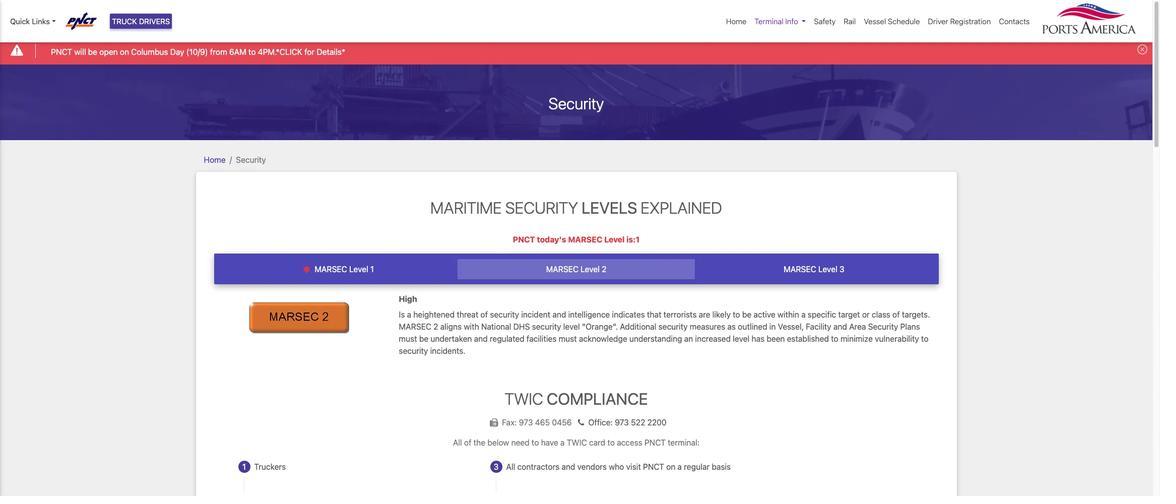 Task type: locate. For each thing, give the bounding box(es) containing it.
maritime security levels explained
[[431, 198, 722, 217]]

intelligence
[[569, 310, 610, 319]]

1 horizontal spatial 973
[[615, 418, 629, 427]]

level for marsec level 3
[[819, 265, 838, 274]]

visit
[[627, 462, 641, 471]]

3 up target
[[840, 265, 845, 274]]

973 right fax:
[[519, 418, 533, 427]]

1 vertical spatial 3
[[494, 462, 499, 471]]

pnct left will
[[51, 47, 72, 56]]

must right facilities
[[559, 334, 577, 343]]

2 vertical spatial be
[[419, 334, 429, 343]]

security up facilities
[[532, 322, 561, 331]]

quick links
[[10, 17, 50, 26]]

pnct today's marsec level is:1
[[513, 235, 640, 244]]

a right have at the bottom of the page
[[561, 438, 565, 447]]

to left have at the bottom of the page
[[532, 438, 539, 447]]

0 horizontal spatial of
[[464, 438, 472, 447]]

to right card
[[608, 438, 615, 447]]

0 horizontal spatial must
[[399, 334, 417, 343]]

1 vertical spatial on
[[667, 462, 676, 471]]

be up outlined
[[743, 310, 752, 319]]

be right will
[[88, 47, 97, 56]]

facilities
[[527, 334, 557, 343]]

with
[[464, 322, 479, 331]]

day
[[170, 47, 184, 56]]

tab list
[[214, 254, 939, 285]]

of right class
[[893, 310, 900, 319]]

security
[[549, 94, 604, 113], [236, 155, 266, 164], [506, 198, 578, 217], [869, 322, 899, 331]]

quick
[[10, 17, 30, 26]]

of right threat
[[481, 310, 488, 319]]

1 vertical spatial twic
[[567, 438, 587, 447]]

level down as
[[733, 334, 750, 343]]

twic up fax: 973 465 0456
[[505, 389, 543, 408]]

security
[[490, 310, 519, 319], [532, 322, 561, 331], [659, 322, 688, 331], [399, 346, 428, 355]]

to right 6am
[[249, 47, 256, 56]]

0 vertical spatial twic
[[505, 389, 543, 408]]

0 vertical spatial home link
[[723, 12, 751, 31]]

1 horizontal spatial be
[[419, 334, 429, 343]]

marsec
[[568, 235, 603, 244], [315, 265, 347, 274], [546, 265, 579, 274], [784, 265, 817, 274], [399, 322, 432, 331]]

established
[[787, 334, 829, 343]]

1 vertical spatial be
[[743, 310, 752, 319]]

0 vertical spatial all
[[453, 438, 462, 447]]

of left the
[[464, 438, 472, 447]]

0 horizontal spatial 2
[[434, 322, 438, 331]]

0 vertical spatial 2
[[602, 265, 607, 274]]

1 must from the left
[[399, 334, 417, 343]]

increased
[[696, 334, 731, 343]]

as
[[728, 322, 736, 331]]

truck drivers
[[112, 17, 170, 26]]

likely
[[713, 310, 731, 319]]

level for marsec level 1
[[349, 265, 368, 274]]

3 down below
[[494, 462, 499, 471]]

understanding
[[630, 334, 682, 343]]

truck drivers link
[[110, 14, 172, 29]]

who
[[609, 462, 624, 471]]

details*
[[317, 47, 345, 56]]

1 vertical spatial 1
[[243, 462, 246, 471]]

drivers
[[139, 17, 170, 26]]

all for all of the below need to have a twic card to access pnct terminal:
[[453, 438, 462, 447]]

6am
[[229, 47, 246, 56]]

marsec level 1
[[313, 265, 374, 274]]

1 vertical spatial 2
[[434, 322, 438, 331]]

will
[[74, 47, 86, 56]]

must down the is
[[399, 334, 417, 343]]

open
[[99, 47, 118, 56]]

1 horizontal spatial 1
[[371, 265, 374, 274]]

fax:
[[502, 418, 517, 427]]

twic left card
[[567, 438, 587, 447]]

office:
[[589, 418, 613, 427]]

1 vertical spatial level
[[733, 334, 750, 343]]

on left regular
[[667, 462, 676, 471]]

all down need
[[506, 462, 516, 471]]

all
[[453, 438, 462, 447], [506, 462, 516, 471]]

acknowledge
[[579, 334, 628, 343]]

pnct down 2200 at the right bottom of page
[[645, 438, 666, 447]]

twic
[[505, 389, 543, 408], [567, 438, 587, 447]]

class
[[872, 310, 891, 319]]

specific
[[808, 310, 837, 319]]

1 horizontal spatial home
[[727, 17, 747, 26]]

to
[[249, 47, 256, 56], [733, 310, 741, 319], [832, 334, 839, 343], [922, 334, 929, 343], [532, 438, 539, 447], [608, 438, 615, 447]]

0 vertical spatial 1
[[371, 265, 374, 274]]

terminal info
[[755, 17, 799, 26]]

security up national
[[490, 310, 519, 319]]

1 horizontal spatial home link
[[723, 12, 751, 31]]

the
[[474, 438, 486, 447]]

pnct will be open on columbus day (10/9) from 6am to 4pm.*click for details* alert
[[0, 37, 1153, 64]]

all left the
[[453, 438, 462, 447]]

marsec level 3 link
[[696, 259, 933, 279]]

1 horizontal spatial all
[[506, 462, 516, 471]]

pnct right visit
[[643, 462, 665, 471]]

2 down pnct today's marsec level is:1
[[602, 265, 607, 274]]

2
[[602, 265, 607, 274], [434, 322, 438, 331]]

to down targets. on the bottom right of the page
[[922, 334, 929, 343]]

driver
[[928, 17, 949, 26]]

0 vertical spatial level
[[564, 322, 580, 331]]

additional
[[620, 322, 657, 331]]

1 vertical spatial all
[[506, 462, 516, 471]]

level
[[605, 235, 625, 244], [349, 265, 368, 274], [581, 265, 600, 274], [819, 265, 838, 274]]

marsec inside is a heightened threat of security incident and intelligence indicates that terrorists are likely to be active within a specific target or class of targets. marsec 2 aligns with national dhs security level "orange". additional security measures as outlined in vessel, facility and area security plans must be undertaken and regulated facilities must acknowledge understanding an increased level has been established to minimize vulnerability to security incidents.
[[399, 322, 432, 331]]

pnct inside 'alert'
[[51, 47, 72, 56]]

a left regular
[[678, 462, 682, 471]]

security inside is a heightened threat of security incident and intelligence indicates that terrorists are likely to be active within a specific target or class of targets. marsec 2 aligns with national dhs security level "orange". additional security measures as outlined in vessel, facility and area security plans must be undertaken and regulated facilities must acknowledge understanding an increased level has been established to minimize vulnerability to security incidents.
[[869, 322, 899, 331]]

1 horizontal spatial on
[[667, 462, 676, 471]]

1 vertical spatial home
[[204, 155, 226, 164]]

level down the intelligence at the bottom of the page
[[564, 322, 580, 331]]

on
[[120, 47, 129, 56], [667, 462, 676, 471]]

0 horizontal spatial 973
[[519, 418, 533, 427]]

973 left 522
[[615, 418, 629, 427]]

0 vertical spatial on
[[120, 47, 129, 56]]

is
[[399, 310, 405, 319]]

high
[[399, 295, 417, 304]]

truck
[[112, 17, 137, 26]]

2 down heightened
[[434, 322, 438, 331]]

terminal
[[755, 17, 784, 26]]

pnct
[[51, 47, 72, 56], [513, 235, 535, 244], [645, 438, 666, 447], [643, 462, 665, 471]]

1 horizontal spatial 2
[[602, 265, 607, 274]]

must
[[399, 334, 417, 343], [559, 334, 577, 343]]

be down heightened
[[419, 334, 429, 343]]

dhs
[[514, 322, 530, 331]]

regulated
[[490, 334, 525, 343]]

0 horizontal spatial all
[[453, 438, 462, 447]]

0 vertical spatial 3
[[840, 265, 845, 274]]

vulnerability
[[875, 334, 920, 343]]

1 973 from the left
[[519, 418, 533, 427]]

0 horizontal spatial home link
[[204, 155, 226, 164]]

973
[[519, 418, 533, 427], [615, 418, 629, 427]]

target
[[839, 310, 861, 319]]

1 horizontal spatial 3
[[840, 265, 845, 274]]

2 973 from the left
[[615, 418, 629, 427]]

2 must from the left
[[559, 334, 577, 343]]

home
[[727, 17, 747, 26], [204, 155, 226, 164]]

be inside 'alert'
[[88, 47, 97, 56]]

targets.
[[902, 310, 931, 319]]

minimize
[[841, 334, 873, 343]]

vessel schedule
[[864, 17, 920, 26]]

1 horizontal spatial must
[[559, 334, 577, 343]]

on right open
[[120, 47, 129, 56]]

465
[[535, 418, 550, 427]]

maritime
[[431, 198, 502, 217]]

0 horizontal spatial be
[[88, 47, 97, 56]]

driver registration link
[[924, 12, 996, 31]]

a
[[407, 310, 412, 319], [802, 310, 806, 319], [561, 438, 565, 447], [678, 462, 682, 471]]

on inside 'alert'
[[120, 47, 129, 56]]

and
[[553, 310, 566, 319], [834, 322, 848, 331], [474, 334, 488, 343], [562, 462, 576, 471]]

0 vertical spatial be
[[88, 47, 97, 56]]

4pm.*click
[[258, 47, 302, 56]]

to inside 'alert'
[[249, 47, 256, 56]]

2 horizontal spatial of
[[893, 310, 900, 319]]

0456
[[552, 418, 572, 427]]

undertaken
[[431, 334, 472, 343]]

0 horizontal spatial twic
[[505, 389, 543, 408]]

0 horizontal spatial on
[[120, 47, 129, 56]]

terminal info link
[[751, 12, 810, 31]]

security down terrorists
[[659, 322, 688, 331]]



Task type: describe. For each thing, give the bounding box(es) containing it.
pnct will be open on columbus day (10/9) from 6am to 4pm.*click for details* link
[[51, 46, 345, 58]]

are
[[699, 310, 711, 319]]

vessel,
[[778, 322, 804, 331]]

0 horizontal spatial 3
[[494, 462, 499, 471]]

0 horizontal spatial level
[[564, 322, 580, 331]]

1 horizontal spatial of
[[481, 310, 488, 319]]

pnct left "today's"
[[513, 235, 535, 244]]

contractors
[[518, 462, 560, 471]]

office: 973 522 2200
[[589, 418, 667, 427]]

today's
[[537, 235, 566, 244]]

twic compliance
[[505, 389, 648, 408]]

been
[[767, 334, 785, 343]]

1 horizontal spatial twic
[[567, 438, 587, 447]]

is:1
[[627, 235, 640, 244]]

1 vertical spatial home link
[[204, 155, 226, 164]]

and left vendors
[[562, 462, 576, 471]]

national
[[481, 322, 512, 331]]

marsec for marsec level 1
[[315, 265, 347, 274]]

marsec for marsec level 2
[[546, 265, 579, 274]]

incidents.
[[430, 346, 466, 355]]

for
[[305, 47, 315, 56]]

facility
[[806, 322, 832, 331]]

or
[[863, 310, 870, 319]]

need
[[512, 438, 530, 447]]

973 for fax:
[[519, 418, 533, 427]]

safety
[[815, 17, 836, 26]]

marsec level 1 link
[[220, 259, 458, 279]]

973 for office:
[[615, 418, 629, 427]]

all contractors and vendors who visit pnct on a regular basis
[[506, 462, 731, 471]]

columbus
[[131, 47, 168, 56]]

is a heightened threat of security incident and intelligence indicates that terrorists are likely to be active within a specific target or class of targets. marsec 2 aligns with national dhs security level "orange". additional security measures as outlined in vessel, facility and area security plans must be undertaken and regulated facilities must acknowledge understanding an increased level has been established to minimize vulnerability to security incidents.
[[399, 310, 931, 355]]

registration
[[951, 17, 991, 26]]

(10/9)
[[186, 47, 208, 56]]

office: 973 522 2200 link
[[574, 418, 667, 427]]

marsec for marsec level 3
[[784, 265, 817, 274]]

all for all contractors and vendors who visit pnct on a regular basis
[[506, 462, 516, 471]]

card
[[589, 438, 606, 447]]

that
[[647, 310, 662, 319]]

vessel
[[864, 17, 887, 26]]

marsec level 2
[[546, 265, 607, 274]]

area
[[850, 322, 866, 331]]

within
[[778, 310, 800, 319]]

a right within
[[802, 310, 806, 319]]

safety link
[[810, 12, 840, 31]]

rail
[[844, 17, 856, 26]]

security left the incidents.
[[399, 346, 428, 355]]

indicates
[[612, 310, 645, 319]]

threat
[[457, 310, 479, 319]]

to up as
[[733, 310, 741, 319]]

has
[[752, 334, 765, 343]]

1 horizontal spatial level
[[733, 334, 750, 343]]

"orange".
[[582, 322, 618, 331]]

an
[[685, 334, 693, 343]]

aligns
[[441, 322, 462, 331]]

terminal:
[[668, 438, 700, 447]]

close image
[[1138, 45, 1148, 55]]

marsec level 3
[[784, 265, 845, 274]]

2200
[[648, 418, 667, 427]]

0 horizontal spatial home
[[204, 155, 226, 164]]

2 inside is a heightened threat of security incident and intelligence indicates that terrorists are likely to be active within a specific target or class of targets. marsec 2 aligns with national dhs security level "orange". additional security measures as outlined in vessel, facility and area security plans must be undertaken and regulated facilities must acknowledge understanding an increased level has been established to minimize vulnerability to security incidents.
[[434, 322, 438, 331]]

basis
[[712, 462, 731, 471]]

fax: 973 465 0456
[[502, 418, 574, 427]]

level for marsec level 2
[[581, 265, 600, 274]]

terrorists
[[664, 310, 697, 319]]

0 vertical spatial home
[[727, 17, 747, 26]]

in
[[770, 322, 776, 331]]

below
[[488, 438, 509, 447]]

tab list containing marsec level 1
[[214, 254, 939, 285]]

to down facility
[[832, 334, 839, 343]]

2 horizontal spatial be
[[743, 310, 752, 319]]

explained
[[641, 198, 722, 217]]

truckers
[[254, 462, 286, 471]]

3 inside tab list
[[840, 265, 845, 274]]

vessel schedule link
[[860, 12, 924, 31]]

all of the below need to have a twic card to access pnct terminal:
[[453, 438, 700, 447]]

2 inside marsec level 2 link
[[602, 265, 607, 274]]

contacts
[[1000, 17, 1030, 26]]

info
[[786, 17, 799, 26]]

and down "with" on the bottom left of page
[[474, 334, 488, 343]]

outlined
[[738, 322, 768, 331]]

links
[[32, 17, 50, 26]]

and down target
[[834, 322, 848, 331]]

from
[[210, 47, 227, 56]]

regular
[[684, 462, 710, 471]]

phone image
[[574, 418, 589, 427]]

measures
[[690, 322, 726, 331]]

driver registration
[[928, 17, 991, 26]]

0 horizontal spatial 1
[[243, 462, 246, 471]]

quick links link
[[10, 16, 56, 27]]

have
[[541, 438, 559, 447]]

522
[[631, 418, 646, 427]]

a right the is
[[407, 310, 412, 319]]

and right incident
[[553, 310, 566, 319]]

compliance
[[547, 389, 648, 408]]

levels
[[582, 198, 638, 217]]

rail link
[[840, 12, 860, 31]]



Task type: vqa. For each thing, say whether or not it's contained in the screenshot.
All of the below need to have a TWIC card to access PNCT terminal: All
yes



